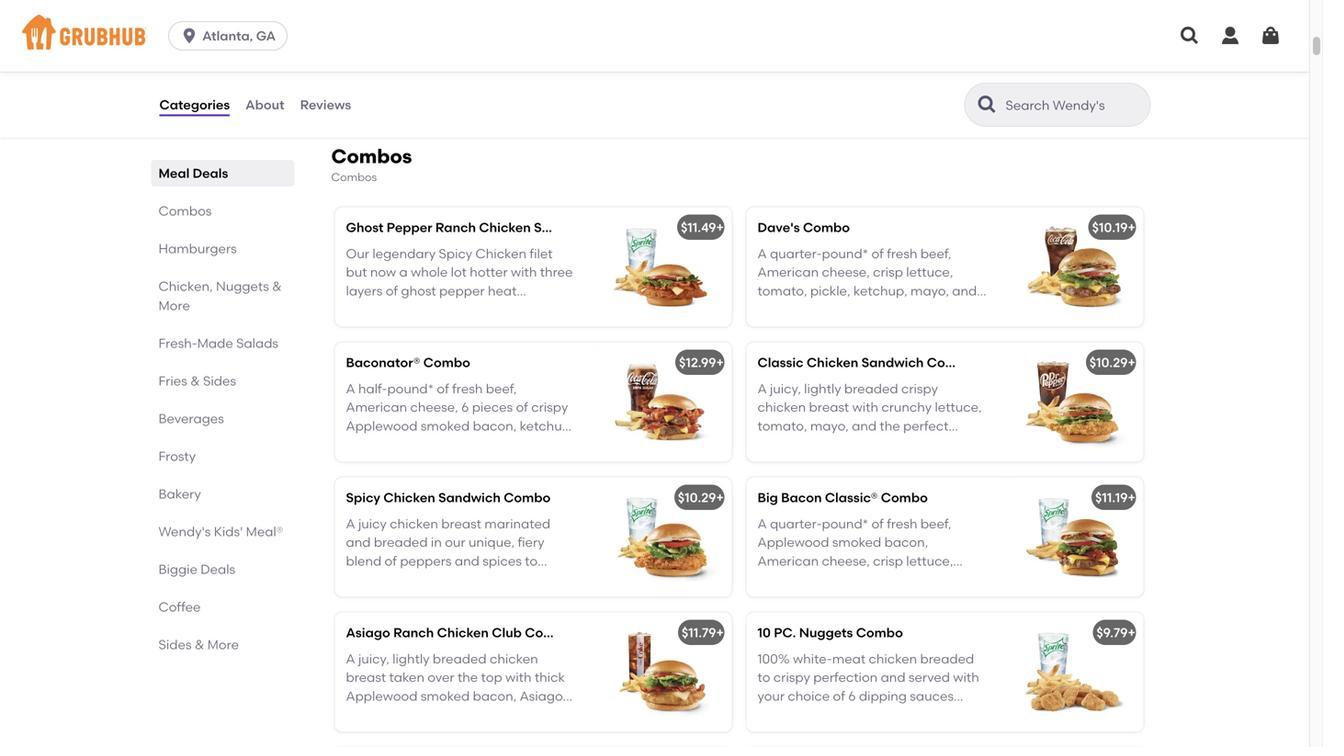 Task type: vqa. For each thing, say whether or not it's contained in the screenshot.
Grilled Beef Burrito
no



Task type: locate. For each thing, give the bounding box(es) containing it.
1 horizontal spatial $10.29 +
[[1089, 355, 1136, 370]]

lettuce, inside a quarter-pound* of fresh beef, american cheese, crisp lettuce, tomato, pickle, ketchup, mayo, and onion on a toasted bun — just the way dave intended.
[[906, 264, 953, 280]]

0 horizontal spatial more
[[158, 298, 190, 313]]

0 horizontal spatial svg image
[[1179, 25, 1201, 47]]

ketchup, up bun
[[854, 283, 907, 299]]

0 horizontal spatial lettuce,
[[346, 63, 393, 79]]

than
[[500, 63, 529, 79]]

american up tomato,
[[758, 264, 819, 280]]

beef, for pieces
[[486, 381, 517, 396]]

deals for meal deals
[[193, 165, 228, 181]]

beef, inside a quarter-pound* of fresh beef, american cheese, crisp lettuce, tomato, pickle, ketchup, mayo, and onion on a toasted bun — just the way dave intended.
[[921, 246, 951, 261]]

fresh up "mayo,"
[[887, 246, 917, 261]]

$11.49
[[681, 220, 716, 235]]

pound*
[[822, 246, 868, 261], [387, 381, 434, 396]]

fresh for crisp
[[887, 246, 917, 261]]

a down dave's
[[758, 246, 767, 261]]

1 vertical spatial deals
[[201, 561, 235, 577]]

1 horizontal spatial american
[[758, 264, 819, 280]]

0 vertical spatial cheese,
[[822, 264, 870, 280]]

1 horizontal spatial mayo.
[[424, 63, 462, 79]]

spicy chicken sandwich combo
[[346, 490, 551, 505]]

0 horizontal spatial cheese,
[[410, 399, 458, 415]]

+ for 10 pc. nuggets combo
[[1128, 625, 1136, 641]]

more down "chicken," on the top of the page
[[158, 298, 190, 313]]

pound* for quarter-
[[822, 246, 868, 261]]

sandwich for spicy chicken sandwich combo
[[438, 490, 501, 505]]

more up right
[[465, 63, 497, 79]]

1 vertical spatial lettuce,
[[906, 264, 953, 280]]

1 vertical spatial sides
[[158, 637, 192, 652]]

deals right the meal
[[193, 165, 228, 181]]

$10.19 +
[[1092, 220, 1136, 235]]

a
[[758, 246, 767, 261], [346, 381, 355, 396]]

atlanta,
[[202, 28, 253, 44]]

atlanta, ga button
[[168, 21, 295, 51]]

white
[[382, 26, 416, 41]]

nuggets inside chicken, nuggets & more
[[216, 278, 269, 294]]

0 horizontal spatial $10.29 +
[[678, 490, 724, 505]]

0 vertical spatial ranch
[[435, 220, 476, 235]]

0 vertical spatial $10.29
[[1089, 355, 1128, 370]]

toasted
[[826, 302, 874, 317]]

of up smoked
[[437, 381, 449, 396]]

asiago ranch chicken club combo
[[346, 625, 572, 641]]

just inside a quarter-pound* of fresh beef, american cheese, crisp lettuce, tomato, pickle, ketchup, mayo, and onion on a toasted bun — just the way dave intended.
[[919, 302, 941, 317]]

classic chicken sandwich combo image
[[1006, 342, 1143, 462]]

0 horizontal spatial a
[[346, 381, 355, 396]]

2 vertical spatial &
[[195, 637, 204, 652]]

deals down wendy's kids' meal®
[[201, 561, 235, 577]]

1 vertical spatial of
[[437, 381, 449, 396]]

$10.29 +
[[1089, 355, 1136, 370], [678, 490, 724, 505]]

just down "topped" at the top left
[[435, 82, 457, 97]]

combos up ghost at the top of the page
[[331, 170, 377, 184]]

0 vertical spatial fresh
[[887, 246, 917, 261]]

combos down delicious,
[[331, 144, 412, 168]]

2 svg image from the left
[[1260, 25, 1282, 47]]

american
[[758, 264, 819, 280], [346, 399, 407, 415]]

pound* inside a half-pound* of fresh beef, american cheese, 6 pieces of crispy applewood smoked bacon, ketchup, and mayo. carnivores rejoice!
[[387, 381, 434, 396]]

& up salads in the left top of the page
[[272, 278, 282, 294]]

a inside a half-pound* of fresh beef, american cheese, 6 pieces of crispy applewood smoked bacon, ketchup, and mayo. carnivores rejoice!
[[346, 381, 355, 396]]

0 horizontal spatial pound*
[[387, 381, 434, 396]]

1 horizontal spatial nuggets
[[799, 625, 853, 641]]

1 vertical spatial sandwich
[[862, 355, 924, 370]]

2 horizontal spatial sandwich
[[862, 355, 924, 370]]

0 horizontal spatial $10.29
[[678, 490, 716, 505]]

the left right
[[460, 82, 480, 97]]

1 vertical spatial $10.29 +
[[678, 490, 724, 505]]

combos down meal deals
[[158, 203, 212, 219]]

fresh inside a half-pound* of fresh beef, american cheese, 6 pieces of crispy applewood smoked bacon, ketchup, and mayo. carnivores rejoice!
[[452, 381, 483, 396]]

ghost pepper ranch chicken sandwich combo
[[346, 220, 646, 235]]

& right fries
[[190, 373, 200, 389]]

0 vertical spatial combos
[[331, 144, 412, 168]]

ranch right pepper
[[435, 220, 476, 235]]

& for more
[[195, 637, 204, 652]]

chicken
[[479, 220, 531, 235], [807, 355, 858, 370], [384, 490, 435, 505], [437, 625, 489, 641]]

0 vertical spatial $10.29 +
[[1089, 355, 1136, 370]]

wendy's
[[158, 524, 211, 539]]

0 vertical spatial lettuce,
[[346, 63, 393, 79]]

0 vertical spatial more
[[465, 63, 497, 79]]

spicy chicken sandwich combo image
[[594, 477, 732, 597]]

american for quarter-
[[758, 264, 819, 280]]

1 vertical spatial nuggets
[[799, 625, 853, 641]]

on
[[795, 302, 811, 317]]

mayo. down applewood
[[374, 437, 412, 452]]

$10.29 + for spicy chicken sandwich combo
[[678, 490, 724, 505]]

1 horizontal spatial cheese,
[[822, 264, 870, 280]]

$10.29 for classic chicken sandwich combo
[[1089, 355, 1128, 370]]

frosty
[[158, 448, 196, 464]]

1 vertical spatial the
[[944, 302, 964, 317]]

1 horizontal spatial just
[[919, 302, 941, 317]]

categories
[[159, 97, 230, 112]]

crisp down the breaded
[[519, 44, 549, 60]]

1 vertical spatial beef,
[[486, 381, 517, 396]]

breaded
[[499, 26, 553, 41]]

+ for classic chicken sandwich combo
[[1128, 355, 1136, 370]]

cheese, up pickle,
[[822, 264, 870, 280]]

ketchup, down crispy
[[520, 418, 574, 434]]

& inside chicken, nuggets & more
[[272, 278, 282, 294]]

kids'
[[214, 524, 243, 539]]

mayo. down "topped" at the top left
[[424, 63, 462, 79]]

0 horizontal spatial beef,
[[486, 381, 517, 396]]

dave's combo
[[758, 220, 850, 235]]

the inside a quarter-pound* of fresh beef, american cheese, crisp lettuce, tomato, pickle, ketchup, mayo, and onion on a toasted bun — just the way dave intended.
[[944, 302, 964, 317]]

beef, inside a half-pound* of fresh beef, american cheese, 6 pieces of crispy applewood smoked bacon, ketchup, and mayo. carnivores rejoice!
[[486, 381, 517, 396]]

beef,
[[921, 246, 951, 261], [486, 381, 517, 396]]

ketchup,
[[854, 283, 907, 299], [520, 418, 574, 434]]

0 vertical spatial of
[[871, 246, 884, 261]]

crisp
[[519, 44, 549, 60], [873, 264, 903, 280]]

ghost pepper ranch chicken sandwich combo image
[[594, 207, 732, 327]]

$10.29 for spicy chicken sandwich combo
[[678, 490, 716, 505]]

1 svg image from the left
[[1179, 25, 1201, 47]]

& down coffee
[[195, 637, 204, 652]]

ketchup, inside a half-pound* of fresh beef, american cheese, 6 pieces of crispy applewood smoked bacon, ketchup, and mayo. carnivores rejoice!
[[520, 418, 574, 434]]

sandwich for classic chicken sandwich combo
[[862, 355, 924, 370]]

of
[[871, 246, 884, 261], [437, 381, 449, 396], [516, 399, 528, 415]]

ranch right 'asiago'
[[393, 625, 434, 641]]

mayo. inside juicy white meat, lightly breaded and seasoned, topped with crisp lettuce, and mayo. more than delicious, and just the right size.
[[424, 63, 462, 79]]

0 vertical spatial just
[[435, 82, 457, 97]]

1 vertical spatial $10.29
[[678, 490, 716, 505]]

0 vertical spatial nuggets
[[216, 278, 269, 294]]

1 horizontal spatial pound*
[[822, 246, 868, 261]]

1 horizontal spatial more
[[207, 637, 239, 652]]

sides down fresh-made salads
[[203, 373, 236, 389]]

+ for big bacon classic® combo
[[1128, 490, 1136, 505]]

the down "mayo,"
[[944, 302, 964, 317]]

0 horizontal spatial nuggets
[[216, 278, 269, 294]]

mayo,
[[911, 283, 949, 299]]

crisp inside juicy white meat, lightly breaded and seasoned, topped with crisp lettuce, and mayo. more than delicious, and just the right size.
[[519, 44, 549, 60]]

a
[[814, 302, 823, 317]]

2 vertical spatial of
[[516, 399, 528, 415]]

combos for combos
[[158, 203, 212, 219]]

1 vertical spatial mayo.
[[374, 437, 412, 452]]

fresh for 6
[[452, 381, 483, 396]]

pound* down the baconator® combo on the left of the page
[[387, 381, 434, 396]]

1 vertical spatial &
[[190, 373, 200, 389]]

atlanta, ga
[[202, 28, 276, 44]]

just down "mayo,"
[[919, 302, 941, 317]]

+ for asiago ranch chicken club combo
[[716, 625, 724, 641]]

0 vertical spatial crisp
[[519, 44, 549, 60]]

crisp inside a quarter-pound* of fresh beef, american cheese, crisp lettuce, tomato, pickle, ketchup, mayo, and onion on a toasted bun — just the way dave intended.
[[873, 264, 903, 280]]

club
[[492, 625, 522, 641]]

0 vertical spatial mayo.
[[424, 63, 462, 79]]

lettuce, up "mayo,"
[[906, 264, 953, 280]]

svg image
[[1219, 25, 1241, 47], [180, 27, 199, 45]]

6
[[461, 399, 469, 415]]

big
[[758, 490, 778, 505]]

1 vertical spatial ketchup,
[[520, 418, 574, 434]]

2 vertical spatial combos
[[158, 203, 212, 219]]

american inside a quarter-pound* of fresh beef, american cheese, crisp lettuce, tomato, pickle, ketchup, mayo, and onion on a toasted bun — just the way dave intended.
[[758, 264, 819, 280]]

pound* inside a quarter-pound* of fresh beef, american cheese, crisp lettuce, tomato, pickle, ketchup, mayo, and onion on a toasted bun — just the way dave intended.
[[822, 246, 868, 261]]

mayo.
[[424, 63, 462, 79], [374, 437, 412, 452]]

about
[[245, 97, 284, 112]]

0 vertical spatial &
[[272, 278, 282, 294]]

1 vertical spatial more
[[158, 298, 190, 313]]

1 horizontal spatial fresh
[[887, 246, 917, 261]]

1 horizontal spatial crisp
[[873, 264, 903, 280]]

1 horizontal spatial ketchup,
[[854, 283, 907, 299]]

2 horizontal spatial of
[[871, 246, 884, 261]]

&
[[272, 278, 282, 294], [190, 373, 200, 389], [195, 637, 204, 652]]

1 horizontal spatial a
[[758, 246, 767, 261]]

a for a quarter-pound* of fresh beef, american cheese, crisp lettuce, tomato, pickle, ketchup, mayo, and onion on a toasted bun — just the way dave intended.
[[758, 246, 767, 261]]

more
[[465, 63, 497, 79], [158, 298, 190, 313], [207, 637, 239, 652]]

rejoice!
[[486, 437, 531, 452]]

nuggets right "chicken," on the top of the page
[[216, 278, 269, 294]]

cheese, up smoked
[[410, 399, 458, 415]]

1 vertical spatial a
[[346, 381, 355, 396]]

1 horizontal spatial lettuce,
[[906, 264, 953, 280]]

$11.79
[[682, 625, 716, 641]]

0 horizontal spatial mayo.
[[374, 437, 412, 452]]

1 horizontal spatial the
[[944, 302, 964, 317]]

$10.19
[[1092, 220, 1128, 235]]

made
[[197, 335, 233, 351]]

1 vertical spatial combos
[[331, 170, 377, 184]]

asiago ranch chicken club combo image
[[594, 613, 732, 732]]

0 vertical spatial beef,
[[921, 246, 951, 261]]

baconator® combo
[[346, 355, 470, 370]]

mayo. inside a half-pound* of fresh beef, american cheese, 6 pieces of crispy applewood smoked bacon, ketchup, and mayo. carnivores rejoice!
[[374, 437, 412, 452]]

pound* for half-
[[387, 381, 434, 396]]

1 horizontal spatial svg image
[[1260, 25, 1282, 47]]

0 vertical spatial pound*
[[822, 246, 868, 261]]

1 vertical spatial fresh
[[452, 381, 483, 396]]

0 horizontal spatial just
[[435, 82, 457, 97]]

lettuce, inside juicy white meat, lightly breaded and seasoned, topped with crisp lettuce, and mayo. more than delicious, and just the right size.
[[346, 63, 393, 79]]

of left crispy
[[516, 399, 528, 415]]

0 vertical spatial a
[[758, 246, 767, 261]]

of inside a quarter-pound* of fresh beef, american cheese, crisp lettuce, tomato, pickle, ketchup, mayo, and onion on a toasted bun — just the way dave intended.
[[871, 246, 884, 261]]

nuggets right pc.
[[799, 625, 853, 641]]

1 vertical spatial cheese,
[[410, 399, 458, 415]]

0 vertical spatial sides
[[203, 373, 236, 389]]

0 horizontal spatial american
[[346, 399, 407, 415]]

more down biggie deals
[[207, 637, 239, 652]]

10 pc. nuggets combo image
[[1006, 613, 1143, 732]]

american down half-
[[346, 399, 407, 415]]

0 horizontal spatial sandwich
[[438, 490, 501, 505]]

meal deals
[[158, 165, 228, 181]]

fresh inside a quarter-pound* of fresh beef, american cheese, crisp lettuce, tomato, pickle, ketchup, mayo, and onion on a toasted bun — just the way dave intended.
[[887, 246, 917, 261]]

0 vertical spatial deals
[[193, 165, 228, 181]]

applewood
[[346, 418, 418, 434]]

2 horizontal spatial more
[[465, 63, 497, 79]]

1 vertical spatial crisp
[[873, 264, 903, 280]]

main navigation navigation
[[0, 0, 1309, 72]]

cheese, inside a half-pound* of fresh beef, american cheese, 6 pieces of crispy applewood smoked bacon, ketchup, and mayo. carnivores rejoice!
[[410, 399, 458, 415]]

+ for spicy chicken sandwich combo
[[716, 490, 724, 505]]

+
[[716, 220, 724, 235], [1128, 220, 1136, 235], [716, 355, 724, 370], [1128, 355, 1136, 370], [716, 490, 724, 505], [1128, 490, 1136, 505], [716, 625, 724, 641], [1128, 625, 1136, 641]]

half-
[[358, 381, 387, 396]]

1 vertical spatial american
[[346, 399, 407, 415]]

1 vertical spatial ranch
[[393, 625, 434, 641]]

the
[[460, 82, 480, 97], [944, 302, 964, 317]]

1 vertical spatial pound*
[[387, 381, 434, 396]]

0 horizontal spatial of
[[437, 381, 449, 396]]

size.
[[516, 82, 541, 97]]

0 horizontal spatial ketchup,
[[520, 418, 574, 434]]

american inside a half-pound* of fresh beef, american cheese, 6 pieces of crispy applewood smoked bacon, ketchup, and mayo. carnivores rejoice!
[[346, 399, 407, 415]]

1 vertical spatial just
[[919, 302, 941, 317]]

svg image
[[1179, 25, 1201, 47], [1260, 25, 1282, 47]]

2 vertical spatial more
[[207, 637, 239, 652]]

0 horizontal spatial fresh
[[452, 381, 483, 396]]

ranch
[[435, 220, 476, 235], [393, 625, 434, 641]]

smoked
[[421, 418, 470, 434]]

2 vertical spatial sandwich
[[438, 490, 501, 505]]

0 vertical spatial the
[[460, 82, 480, 97]]

meat,
[[419, 26, 456, 41]]

ga
[[256, 28, 276, 44]]

1 horizontal spatial sandwich
[[534, 220, 596, 235]]

the inside juicy white meat, lightly breaded and seasoned, topped with crisp lettuce, and mayo. more than delicious, and just the right size.
[[460, 82, 480, 97]]

beef, up "mayo,"
[[921, 246, 951, 261]]

pound* up pickle,
[[822, 246, 868, 261]]

lettuce, up delicious,
[[346, 63, 393, 79]]

1 horizontal spatial svg image
[[1219, 25, 1241, 47]]

of up bun
[[871, 246, 884, 261]]

lettuce,
[[346, 63, 393, 79], [906, 264, 953, 280]]

cheese, inside a quarter-pound* of fresh beef, american cheese, crisp lettuce, tomato, pickle, ketchup, mayo, and onion on a toasted bun — just the way dave intended.
[[822, 264, 870, 280]]

beef, up pieces
[[486, 381, 517, 396]]

1 horizontal spatial of
[[516, 399, 528, 415]]

0 horizontal spatial the
[[460, 82, 480, 97]]

0 horizontal spatial crisp
[[519, 44, 549, 60]]

1 horizontal spatial $10.29
[[1089, 355, 1128, 370]]

0 vertical spatial american
[[758, 264, 819, 280]]

sides down coffee
[[158, 637, 192, 652]]

ghost
[[346, 220, 384, 235]]

a left half-
[[346, 381, 355, 396]]

0 horizontal spatial svg image
[[180, 27, 199, 45]]

sides
[[203, 373, 236, 389], [158, 637, 192, 652]]

just inside juicy white meat, lightly breaded and seasoned, topped with crisp lettuce, and mayo. more than delicious, and just the right size.
[[435, 82, 457, 97]]

crisp up bun
[[873, 264, 903, 280]]

pickle,
[[810, 283, 850, 299]]

pc.
[[774, 625, 796, 641]]

1 horizontal spatial beef,
[[921, 246, 951, 261]]

0 vertical spatial ketchup,
[[854, 283, 907, 299]]

fresh up 6
[[452, 381, 483, 396]]

a inside a quarter-pound* of fresh beef, american cheese, crisp lettuce, tomato, pickle, ketchup, mayo, and onion on a toasted bun — just the way dave intended.
[[758, 246, 767, 261]]



Task type: describe. For each thing, give the bounding box(es) containing it.
baconator® combo image
[[594, 342, 732, 462]]

meal
[[158, 165, 190, 181]]

of for crisp
[[871, 246, 884, 261]]

pepper
[[387, 220, 432, 235]]

fresh-made salads
[[158, 335, 278, 351]]

baconator®
[[346, 355, 420, 370]]

dave
[[786, 320, 818, 336]]

onion
[[758, 302, 792, 317]]

chicken,
[[158, 278, 213, 294]]

lightly
[[459, 26, 496, 41]]

combos combos
[[331, 144, 412, 184]]

american for half-
[[346, 399, 407, 415]]

$9.79 +
[[1096, 625, 1136, 641]]

classic®
[[825, 490, 878, 505]]

a quarter-pound* of fresh beef, american cheese, crisp lettuce, tomato, pickle, ketchup, mayo, and onion on a toasted bun — just the way dave intended.
[[758, 246, 977, 336]]

+ for baconator® combo
[[716, 355, 724, 370]]

sides & more
[[158, 637, 239, 652]]

bacon,
[[473, 418, 517, 434]]

more inside juicy white meat, lightly breaded and seasoned, topped with crisp lettuce, and mayo. more than delicious, and just the right size.
[[465, 63, 497, 79]]

$11.19 +
[[1095, 490, 1136, 505]]

$12.99
[[679, 355, 716, 370]]

combos inside combos combos
[[331, 170, 377, 184]]

a for a half-pound* of fresh beef, american cheese, 6 pieces of crispy applewood smoked bacon, ketchup, and mayo. carnivores rejoice!
[[346, 381, 355, 396]]

salads
[[236, 335, 278, 351]]

juicy white meat, lightly breaded and seasoned, topped with crisp lettuce, and mayo. more than delicious, and just the right size.
[[346, 26, 553, 97]]

chicken, nuggets & more
[[158, 278, 282, 313]]

bun
[[877, 302, 901, 317]]

of for 6
[[437, 381, 449, 396]]

topped
[[441, 44, 486, 60]]

coffee
[[158, 599, 201, 615]]

fries
[[158, 373, 187, 389]]

reviews button
[[299, 72, 352, 138]]

about button
[[245, 72, 285, 138]]

quarter-
[[770, 246, 822, 261]]

juicy
[[346, 26, 379, 41]]

biggie deals
[[158, 561, 235, 577]]

dave's combo image
[[1006, 207, 1143, 327]]

0 horizontal spatial sides
[[158, 637, 192, 652]]

way
[[758, 320, 783, 336]]

tomato,
[[758, 283, 807, 299]]

and inside a quarter-pound* of fresh beef, american cheese, crisp lettuce, tomato, pickle, ketchup, mayo, and onion on a toasted bun — just the way dave intended.
[[952, 283, 977, 299]]

0 horizontal spatial ranch
[[393, 625, 434, 641]]

categories button
[[158, 72, 231, 138]]

search icon image
[[976, 94, 998, 116]]

crispy
[[531, 399, 568, 415]]

10
[[758, 625, 771, 641]]

fresh-
[[158, 335, 197, 351]]

$11.49 +
[[681, 220, 724, 235]]

combos for combos combos
[[331, 144, 412, 168]]

hamburgers
[[158, 241, 237, 256]]

wendy's kids' meal®
[[158, 524, 283, 539]]

bacon
[[781, 490, 822, 505]]

10 pc. nuggets combo
[[758, 625, 903, 641]]

juicy white meat, lightly breaded and seasoned, topped with crisp lettuce, and mayo. more than delicious, and just the right size. button
[[335, 0, 732, 107]]

1 horizontal spatial sides
[[203, 373, 236, 389]]

& for sides
[[190, 373, 200, 389]]

classic chicken sandwich combo
[[758, 355, 974, 370]]

with
[[490, 44, 516, 60]]

cheese, for ketchup,
[[822, 264, 870, 280]]

+ for dave's combo
[[1128, 220, 1136, 235]]

delicious,
[[346, 82, 404, 97]]

carnivores
[[415, 437, 483, 452]]

$11.79 +
[[682, 625, 724, 641]]

beef, for lettuce,
[[921, 246, 951, 261]]

big bacon classic® combo image
[[1006, 477, 1143, 597]]

dave's
[[758, 220, 800, 235]]

fries & sides
[[158, 373, 236, 389]]

reviews
[[300, 97, 351, 112]]

intended.
[[821, 320, 881, 336]]

more inside chicken, nuggets & more
[[158, 298, 190, 313]]

$10.29 + for classic chicken sandwich combo
[[1089, 355, 1136, 370]]

classic
[[758, 355, 804, 370]]

seasoned,
[[374, 44, 437, 60]]

bakery
[[158, 486, 201, 502]]

+ for ghost pepper ranch chicken sandwich combo
[[716, 220, 724, 235]]

pieces
[[472, 399, 513, 415]]

biggie
[[158, 561, 197, 577]]

ketchup, inside a quarter-pound* of fresh beef, american cheese, crisp lettuce, tomato, pickle, ketchup, mayo, and onion on a toasted bun — just the way dave intended.
[[854, 283, 907, 299]]

—
[[904, 302, 916, 317]]

a half-pound* of fresh beef, american cheese, 6 pieces of crispy applewood smoked bacon, ketchup, and mayo. carnivores rejoice!
[[346, 381, 574, 452]]

right
[[484, 82, 513, 97]]

beverages
[[158, 411, 224, 426]]

$11.19
[[1095, 490, 1128, 505]]

1 horizontal spatial ranch
[[435, 220, 476, 235]]

0 vertical spatial sandwich
[[534, 220, 596, 235]]

$9.79
[[1096, 625, 1128, 641]]

Search Wendy's search field
[[1004, 96, 1144, 114]]

$12.99 +
[[679, 355, 724, 370]]

deals for biggie deals
[[201, 561, 235, 577]]

spicy
[[346, 490, 380, 505]]

svg image inside atlanta, ga 'button'
[[180, 27, 199, 45]]

crispy chicken biggie™ bag image
[[594, 0, 732, 107]]

and inside a half-pound* of fresh beef, american cheese, 6 pieces of crispy applewood smoked bacon, ketchup, and mayo. carnivores rejoice!
[[346, 437, 371, 452]]

big bacon classic® combo
[[758, 490, 928, 505]]

meal®
[[246, 524, 283, 539]]

asiago
[[346, 625, 390, 641]]

cheese, for applewood
[[410, 399, 458, 415]]



